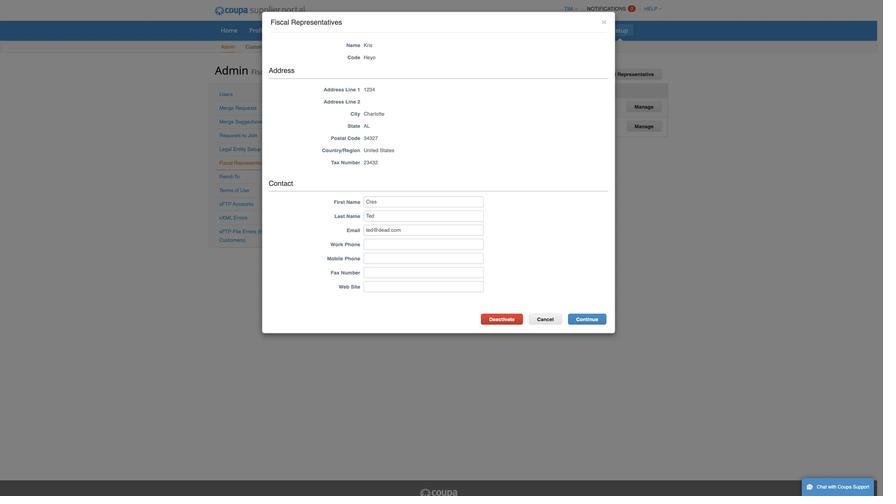 Task type: describe. For each thing, give the bounding box(es) containing it.
tax number 23432
[[331, 160, 378, 166]]

sftp for sftp file errors (to customers)
[[219, 229, 232, 235]]

fiscal right add
[[602, 71, 617, 77]]

× button
[[602, 17, 607, 26]]

fiscal representatives link
[[219, 160, 271, 166]]

cxml errors link
[[219, 215, 248, 221]]

2 vertical spatial states
[[380, 147, 395, 153]]

1 code from the top
[[348, 54, 361, 60]]

with
[[829, 485, 837, 490]]

country/region united states
[[322, 147, 395, 153]]

state
[[348, 123, 361, 129]]

city
[[351, 111, 361, 117]]

name for last name
[[347, 214, 361, 220]]

ons
[[591, 26, 601, 34]]

name for first name
[[347, 200, 361, 206]]

home
[[221, 26, 238, 34]]

number for tax
[[341, 160, 361, 166]]

2 vertical spatial setup
[[248, 146, 261, 152]]

2 vertical spatial representatives
[[234, 160, 271, 166]]

phone for mobile phone
[[345, 256, 361, 262]]

2 code from the top
[[348, 135, 361, 141]]

code heyo
[[348, 54, 376, 60]]

1 vertical spatial setup
[[269, 44, 283, 50]]

mobile
[[327, 256, 343, 262]]

users
[[219, 91, 233, 97]]

2
[[358, 99, 361, 105]]

first
[[334, 200, 345, 206]]

0 vertical spatial errors
[[234, 215, 248, 221]]

contact
[[269, 179, 293, 188]]

catalogs link
[[429, 24, 463, 36]]

orders
[[279, 26, 298, 34]]

deactivate
[[490, 317, 515, 323]]

merge requests link
[[219, 105, 257, 111]]

profile
[[250, 26, 267, 34]]

service/time sheets link
[[305, 24, 370, 36]]

united for second manage link from the bottom of the page
[[344, 102, 359, 107]]

postal code 34327
[[331, 135, 378, 141]]

phone for work phone
[[345, 242, 361, 248]]

invoices link
[[395, 24, 427, 36]]

service/time sheets
[[310, 26, 365, 34]]

last name
[[335, 214, 361, 220]]

united states for first manage link from the bottom
[[344, 121, 375, 127]]

sftp accounts link
[[219, 201, 254, 207]]

Last Name text field
[[364, 211, 484, 222]]

al
[[364, 123, 370, 129]]

sheets
[[347, 26, 365, 34]]

terms of use
[[219, 188, 250, 194]]

charlotte
[[364, 111, 385, 117]]

Email text field
[[364, 225, 484, 236]]

manage for second manage link from the bottom of the page
[[635, 104, 654, 110]]

fax number
[[331, 270, 361, 276]]

merge for merge suggestions
[[219, 119, 234, 125]]

file
[[233, 229, 241, 235]]

1
[[358, 87, 361, 93]]

cancel
[[538, 317, 554, 323]]

representative
[[618, 71, 655, 77]]

state al
[[348, 123, 370, 129]]

requests to join
[[219, 133, 258, 139]]

fax
[[331, 270, 340, 276]]

sftp file errors (to customers)
[[219, 229, 264, 243]]

continue button
[[568, 314, 607, 325]]

business performance
[[469, 26, 531, 34]]

address line 1 1234
[[324, 87, 375, 93]]

states for second manage link from the bottom of the page
[[360, 102, 375, 107]]

(to
[[258, 229, 264, 235]]

accounts
[[233, 201, 254, 207]]

merge suggestions
[[219, 119, 263, 125]]

1 name from the top
[[347, 42, 361, 48]]

web site
[[339, 284, 361, 290]]

use
[[240, 188, 250, 194]]

line for 2
[[346, 99, 356, 105]]

legal entity setup link
[[219, 146, 261, 152]]

Mobile Phone text field
[[364, 253, 484, 264]]

setup inside "link"
[[613, 26, 629, 34]]

merge suggestions link
[[219, 119, 263, 125]]

work
[[331, 242, 343, 248]]

cxml
[[219, 215, 232, 221]]

postal
[[331, 135, 346, 141]]

remit-
[[219, 174, 235, 180]]

united for first manage link from the bottom
[[344, 121, 359, 127]]

23432
[[364, 160, 378, 166]]

1 horizontal spatial coupa supplier portal image
[[419, 489, 459, 497]]

×
[[602, 17, 607, 26]]

address line 2
[[324, 99, 361, 105]]

site
[[351, 284, 361, 290]]

united states for second manage link from the bottom of the page
[[344, 102, 375, 107]]

business
[[469, 26, 493, 34]]

users link
[[219, 91, 233, 97]]

2 manage link from the top
[[627, 121, 662, 132]]

kris
[[364, 42, 373, 48]]

sourcing link
[[537, 24, 572, 36]]

sftp file errors (to customers) link
[[219, 229, 264, 243]]

email
[[347, 228, 361, 234]]

country/region for country/region
[[344, 88, 382, 93]]

add-ons
[[578, 26, 601, 34]]

admin fiscal representatives
[[215, 63, 325, 78]]



Task type: vqa. For each thing, say whether or not it's contained in the screenshot.
the middle Representatives
yes



Task type: locate. For each thing, give the bounding box(es) containing it.
legal entity setup
[[219, 146, 261, 152]]

fiscal right profile
[[271, 18, 289, 26]]

fiscal
[[271, 18, 289, 26], [251, 67, 270, 77], [602, 71, 617, 77], [219, 160, 233, 166]]

0 vertical spatial name
[[347, 42, 361, 48]]

coupa
[[839, 485, 852, 490]]

phone
[[345, 242, 361, 248], [345, 256, 361, 262]]

1 merge from the top
[[219, 105, 234, 111]]

sftp accounts
[[219, 201, 254, 207]]

sourcing
[[542, 26, 566, 34]]

states
[[360, 102, 375, 107], [360, 121, 375, 127], [380, 147, 395, 153]]

invoices
[[400, 26, 422, 34]]

number
[[341, 160, 361, 166], [341, 270, 361, 276]]

customer
[[246, 44, 268, 50]]

1 manage link from the top
[[627, 101, 662, 112]]

united up city
[[344, 102, 359, 107]]

suggestions
[[235, 119, 263, 125]]

1 phone from the top
[[345, 242, 361, 248]]

admin for admin fiscal representatives
[[215, 63, 249, 78]]

0 vertical spatial requests
[[235, 105, 257, 111]]

setup
[[613, 26, 629, 34], [269, 44, 283, 50], [248, 146, 261, 152]]

country/region up 2
[[344, 88, 382, 93]]

customers)
[[219, 238, 246, 243]]

fiscal inside the admin fiscal representatives
[[251, 67, 270, 77]]

chat with coupa support button
[[803, 479, 875, 497]]

address for address line 2
[[324, 99, 344, 105]]

chat
[[818, 485, 828, 490]]

requests up suggestions
[[235, 105, 257, 111]]

1 vertical spatial errors
[[243, 229, 257, 235]]

2 manage from the top
[[635, 124, 654, 129]]

of
[[235, 188, 239, 194]]

line for 1
[[346, 87, 356, 93]]

address for address line 1 1234
[[324, 87, 344, 93]]

number for fax
[[341, 270, 361, 276]]

2 line from the top
[[346, 99, 356, 105]]

0 vertical spatial address
[[269, 66, 295, 75]]

1 vertical spatial united states
[[344, 121, 375, 127]]

remit-to
[[219, 174, 240, 180]]

name right last
[[347, 214, 361, 220]]

0 vertical spatial representatives
[[291, 18, 342, 26]]

address down customer setup link
[[269, 66, 295, 75]]

catalogs
[[434, 26, 457, 34]]

1 vertical spatial sftp
[[219, 229, 232, 235]]

2 sftp from the top
[[219, 229, 232, 235]]

errors
[[234, 215, 248, 221], [243, 229, 257, 235]]

add fiscal representative
[[591, 71, 655, 77]]

business performance link
[[464, 24, 536, 36]]

entity
[[233, 146, 246, 152]]

representatives
[[291, 18, 342, 26], [271, 67, 325, 77], [234, 160, 271, 166]]

representatives inside the admin fiscal representatives
[[271, 67, 325, 77]]

profile link
[[244, 24, 272, 36]]

1 vertical spatial fiscal representatives
[[219, 160, 271, 166]]

1 vertical spatial manage
[[635, 124, 654, 129]]

service/time
[[310, 26, 345, 34]]

admin link
[[221, 42, 236, 53]]

join
[[248, 133, 258, 139]]

1 vertical spatial coupa supplier portal image
[[419, 489, 459, 497]]

1 vertical spatial admin
[[215, 63, 249, 78]]

manage for first manage link from the bottom
[[635, 124, 654, 129]]

code down name kris
[[348, 54, 361, 60]]

address for address
[[269, 66, 295, 75]]

cxml errors
[[219, 215, 248, 221]]

united down city
[[344, 121, 359, 127]]

2 horizontal spatial setup
[[613, 26, 629, 34]]

cancel button
[[529, 314, 563, 325]]

home link
[[216, 24, 243, 36]]

setup link
[[608, 24, 634, 36]]

2 vertical spatial united
[[364, 147, 379, 153]]

chat with coupa support
[[818, 485, 870, 490]]

admin for admin
[[221, 44, 236, 50]]

fiscal down customer setup link
[[251, 67, 270, 77]]

Web Site text field
[[364, 282, 484, 293]]

name up code heyo
[[347, 42, 361, 48]]

asn
[[377, 26, 388, 34]]

0 vertical spatial fiscal representatives
[[271, 18, 342, 26]]

admin down home
[[221, 44, 236, 50]]

merge down 'merge requests'
[[219, 119, 234, 125]]

0 vertical spatial code
[[348, 54, 361, 60]]

sftp inside sftp file errors (to customers)
[[219, 229, 232, 235]]

setup down join
[[248, 146, 261, 152]]

1 sftp from the top
[[219, 201, 232, 207]]

mobile phone
[[327, 256, 361, 262]]

0 vertical spatial merge
[[219, 105, 234, 111]]

2 number from the top
[[341, 270, 361, 276]]

code down the state
[[348, 135, 361, 141]]

performance
[[495, 26, 531, 34]]

orders link
[[274, 24, 303, 36]]

support
[[854, 485, 870, 490]]

united states down city
[[344, 121, 375, 127]]

0 vertical spatial manage
[[635, 104, 654, 110]]

merge down 'users'
[[219, 105, 234, 111]]

first name
[[334, 200, 361, 206]]

address down address line 1 1234
[[324, 99, 344, 105]]

name right the "first"
[[347, 200, 361, 206]]

requests left to
[[219, 133, 241, 139]]

0 vertical spatial sftp
[[219, 201, 232, 207]]

tax
[[331, 160, 340, 166]]

requests to join link
[[219, 133, 258, 139]]

fiscal down legal
[[219, 160, 233, 166]]

deactivate link
[[481, 314, 523, 325]]

2 name from the top
[[347, 200, 361, 206]]

remit-to link
[[219, 174, 240, 180]]

sftp up customers)
[[219, 229, 232, 235]]

merge
[[219, 105, 234, 111], [219, 119, 234, 125]]

34327
[[364, 135, 378, 141]]

0 vertical spatial united states
[[344, 102, 375, 107]]

1 vertical spatial name
[[347, 200, 361, 206]]

merge for merge requests
[[219, 105, 234, 111]]

1 line from the top
[[346, 87, 356, 93]]

phone down email
[[345, 242, 361, 248]]

address up address line 2
[[324, 87, 344, 93]]

1 vertical spatial phone
[[345, 256, 361, 262]]

setup right customer
[[269, 44, 283, 50]]

line left 2
[[346, 99, 356, 105]]

1 horizontal spatial setup
[[269, 44, 283, 50]]

0 horizontal spatial coupa supplier portal image
[[209, 1, 310, 21]]

3 name from the top
[[347, 214, 361, 220]]

0 vertical spatial country/region
[[344, 88, 382, 93]]

admin down 'admin' link
[[215, 63, 249, 78]]

2 vertical spatial name
[[347, 214, 361, 220]]

manage
[[635, 104, 654, 110], [635, 124, 654, 129]]

legal
[[219, 146, 232, 152]]

phone up fax number
[[345, 256, 361, 262]]

number down country/region united states
[[341, 160, 361, 166]]

Fax Number text field
[[364, 268, 484, 279]]

1 vertical spatial country/region
[[322, 147, 361, 153]]

2 united states from the top
[[344, 121, 375, 127]]

errors down accounts
[[234, 215, 248, 221]]

name kris
[[347, 42, 373, 48]]

merge requests
[[219, 105, 257, 111]]

1 vertical spatial number
[[341, 270, 361, 276]]

0 vertical spatial manage link
[[627, 101, 662, 112]]

0 vertical spatial number
[[341, 160, 361, 166]]

terms of use link
[[219, 188, 250, 194]]

fiscal representatives
[[271, 18, 342, 26], [219, 160, 271, 166]]

asn link
[[372, 24, 393, 36]]

continue
[[577, 317, 599, 323]]

1 vertical spatial united
[[344, 121, 359, 127]]

add-ons link
[[573, 24, 606, 36]]

1 vertical spatial code
[[348, 135, 361, 141]]

Work Phone text field
[[364, 239, 484, 250]]

country/region down postal
[[322, 147, 361, 153]]

errors left the (to at the left of page
[[243, 229, 257, 235]]

heyo
[[364, 54, 376, 60]]

united
[[344, 102, 359, 107], [344, 121, 359, 127], [364, 147, 379, 153]]

sftp for sftp accounts
[[219, 201, 232, 207]]

0 vertical spatial admin
[[221, 44, 236, 50]]

1 vertical spatial requests
[[219, 133, 241, 139]]

1 vertical spatial representatives
[[271, 67, 325, 77]]

last
[[335, 214, 345, 220]]

united states up city
[[344, 102, 375, 107]]

add
[[591, 71, 601, 77]]

states for first manage link from the bottom
[[360, 121, 375, 127]]

setup right ×
[[613, 26, 629, 34]]

First Name text field
[[364, 197, 484, 208]]

add fiscal representative link
[[582, 69, 663, 80]]

number up web site
[[341, 270, 361, 276]]

0 vertical spatial setup
[[613, 26, 629, 34]]

errors inside sftp file errors (to customers)
[[243, 229, 257, 235]]

name
[[347, 42, 361, 48], [347, 200, 361, 206], [347, 214, 361, 220]]

2 phone from the top
[[345, 256, 361, 262]]

customer setup
[[246, 44, 283, 50]]

country/region
[[344, 88, 382, 93], [322, 147, 361, 153]]

sftp up cxml at the top of page
[[219, 201, 232, 207]]

1 vertical spatial manage link
[[627, 121, 662, 132]]

line left 1
[[346, 87, 356, 93]]

add-
[[578, 26, 591, 34]]

2 merge from the top
[[219, 119, 234, 125]]

1 vertical spatial line
[[346, 99, 356, 105]]

0 horizontal spatial setup
[[248, 146, 261, 152]]

0 vertical spatial coupa supplier portal image
[[209, 1, 310, 21]]

1 vertical spatial merge
[[219, 119, 234, 125]]

2 vertical spatial address
[[324, 99, 344, 105]]

manage link
[[627, 101, 662, 112], [627, 121, 662, 132]]

customer setup link
[[245, 42, 283, 53]]

0 vertical spatial united
[[344, 102, 359, 107]]

0 vertical spatial states
[[360, 102, 375, 107]]

1 manage from the top
[[635, 104, 654, 110]]

1 united states from the top
[[344, 102, 375, 107]]

country/region for country/region united states
[[322, 147, 361, 153]]

united up 23432
[[364, 147, 379, 153]]

0 vertical spatial line
[[346, 87, 356, 93]]

coupa supplier portal image
[[209, 1, 310, 21], [419, 489, 459, 497]]

terms
[[219, 188, 233, 194]]

1 vertical spatial states
[[360, 121, 375, 127]]

to
[[242, 133, 247, 139]]

1 vertical spatial address
[[324, 87, 344, 93]]

0 vertical spatial phone
[[345, 242, 361, 248]]

sftp
[[219, 201, 232, 207], [219, 229, 232, 235]]

1 number from the top
[[341, 160, 361, 166]]



